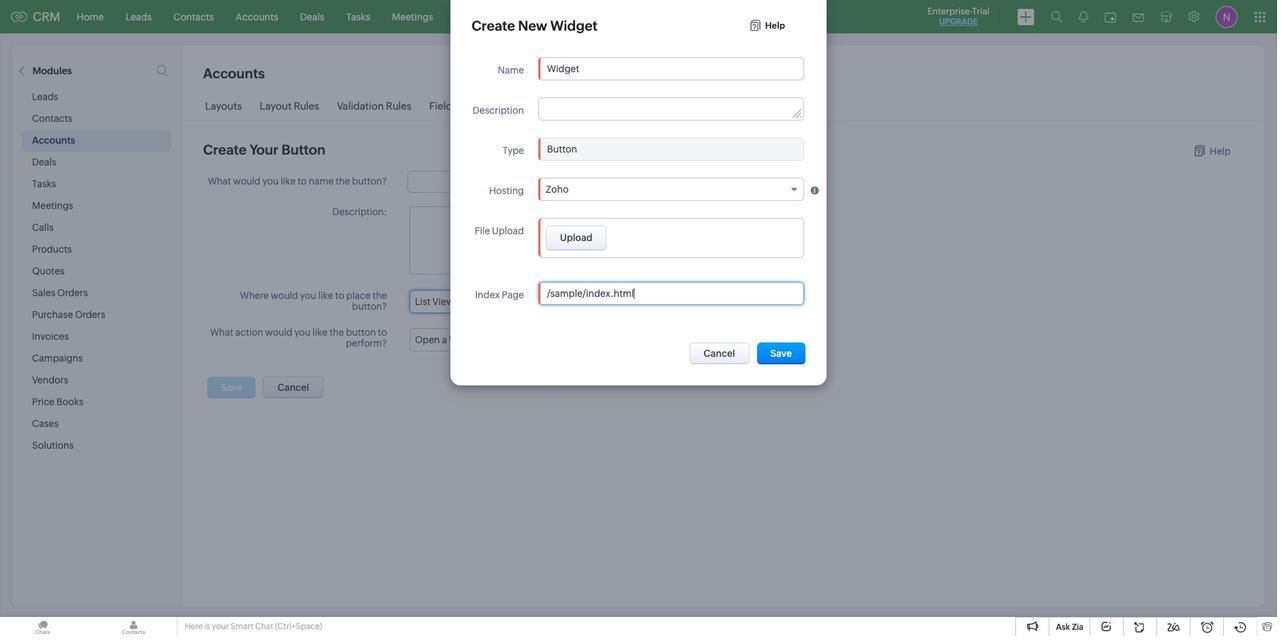 Task type: locate. For each thing, give the bounding box(es) containing it.
1 vertical spatial create
[[203, 142, 247, 158]]

0 vertical spatial to
[[298, 176, 307, 187]]

2 vertical spatial like
[[313, 327, 328, 338]]

1 vertical spatial you
[[300, 290, 316, 301]]

/sample/index.html text field
[[539, 283, 804, 305]]

button? inside where would you like to place the button?
[[352, 301, 387, 312]]

1 vertical spatial help
[[1211, 146, 1231, 156]]

is
[[204, 623, 210, 632]]

2 vertical spatial would
[[265, 327, 293, 338]]

1 horizontal spatial rules
[[386, 100, 412, 112]]

button? for what would you like to name the button?
[[352, 176, 387, 187]]

what action would you like the button to perform?
[[210, 327, 387, 349]]

services
[[734, 11, 771, 22]]

validation rules
[[337, 100, 412, 112]]

contacts down modules
[[32, 113, 72, 124]]

the right place
[[373, 290, 387, 301]]

products
[[32, 244, 72, 255]]

0 vertical spatial leads
[[126, 11, 152, 22]]

1 horizontal spatial help
[[1211, 146, 1231, 156]]

upload
[[492, 226, 524, 237], [560, 233, 593, 243]]

calls link
[[444, 0, 488, 33]]

1 horizontal spatial create
[[472, 18, 515, 33]]

1 horizontal spatial contacts
[[174, 11, 214, 22]]

1 vertical spatial accounts
[[203, 65, 265, 81]]

1 vertical spatial what
[[210, 327, 233, 338]]

1 vertical spatial like
[[318, 290, 333, 301]]

leads down modules
[[32, 91, 58, 102]]

would down your
[[233, 176, 261, 187]]

rules right validation
[[386, 100, 412, 112]]

button
[[346, 327, 376, 338]]

1 horizontal spatial calls
[[455, 11, 477, 22]]

enterprise-
[[928, 6, 973, 16]]

None text field
[[539, 58, 804, 80], [539, 138, 804, 160], [408, 171, 657, 193], [410, 207, 655, 275], [539, 58, 804, 80], [539, 138, 804, 160], [408, 171, 657, 193], [410, 207, 655, 275]]

like left name
[[281, 176, 296, 187]]

you for name
[[263, 176, 279, 187]]

rules for validation rules
[[386, 100, 412, 112]]

you for place
[[300, 290, 316, 301]]

would inside what action would you like the button to perform?
[[265, 327, 293, 338]]

to right button
[[378, 327, 387, 338]]

1 horizontal spatial meetings
[[392, 11, 433, 22]]

would right where
[[271, 290, 298, 301]]

0 vertical spatial meetings
[[392, 11, 433, 22]]

record locking configuration link
[[475, 100, 618, 122]]

what for what action would you like the button to perform?
[[210, 327, 233, 338]]

mails element
[[1125, 1, 1153, 32]]

to inside what action would you like the button to perform?
[[378, 327, 387, 338]]

tasks up the products
[[32, 179, 56, 190]]

1 rules from the left
[[294, 100, 319, 112]]

like inside what action would you like the button to perform?
[[313, 327, 328, 338]]

to left name
[[298, 176, 307, 187]]

0 horizontal spatial meetings
[[32, 200, 73, 211]]

0 horizontal spatial to
[[298, 176, 307, 187]]

0 horizontal spatial leads
[[32, 91, 58, 102]]

new
[[518, 18, 548, 33]]

0 vertical spatial tasks
[[346, 11, 370, 22]]

0 horizontal spatial calls
[[32, 222, 54, 233]]

purchase orders
[[32, 310, 105, 320]]

your
[[250, 142, 279, 158]]

rules right layout
[[294, 100, 319, 112]]

2 vertical spatial the
[[330, 327, 344, 338]]

2 vertical spatial to
[[378, 327, 387, 338]]

0 horizontal spatial help
[[766, 20, 786, 30]]

place
[[346, 290, 371, 301]]

tasks
[[346, 11, 370, 22], [32, 179, 56, 190]]

you down where would you like to place the button?
[[295, 327, 311, 338]]

0 vertical spatial orders
[[57, 288, 88, 299]]

leads right home
[[126, 11, 152, 22]]

widget
[[551, 18, 598, 33]]

0 vertical spatial create
[[472, 18, 515, 33]]

you up what action would you like the button to perform?
[[300, 290, 316, 301]]

create down layouts link
[[203, 142, 247, 158]]

orders down sales orders
[[75, 310, 105, 320]]

0 vertical spatial contacts
[[174, 11, 214, 22]]

what for what would you like to name the button?
[[208, 176, 231, 187]]

you
[[263, 176, 279, 187], [300, 290, 316, 301], [295, 327, 311, 338]]

calls left reports link
[[455, 11, 477, 22]]

tasks right deals link
[[346, 11, 370, 22]]

invoices
[[32, 331, 69, 342]]

to inside where would you like to place the button?
[[335, 290, 345, 301]]

price
[[32, 397, 55, 408]]

1 vertical spatial would
[[271, 290, 298, 301]]

help
[[766, 20, 786, 30], [1211, 146, 1231, 156]]

0 vertical spatial accounts
[[236, 11, 278, 22]]

0 vertical spatial deals
[[300, 11, 325, 22]]

contacts
[[174, 11, 214, 22], [32, 113, 72, 124]]

home link
[[66, 0, 115, 33]]

deals link
[[289, 0, 335, 33]]

0 horizontal spatial contacts
[[32, 113, 72, 124]]

(ctrl+space)
[[275, 623, 322, 632]]

like down where would you like to place the button?
[[313, 327, 328, 338]]

search image
[[1051, 11, 1063, 23]]

contacts right leads link
[[174, 11, 214, 22]]

index
[[475, 290, 500, 301]]

0 vertical spatial like
[[281, 176, 296, 187]]

1 vertical spatial calls
[[32, 222, 54, 233]]

create
[[472, 18, 515, 33], [203, 142, 247, 158]]

quotes
[[32, 266, 65, 277]]

0 horizontal spatial rules
[[294, 100, 319, 112]]

1 vertical spatial tasks
[[32, 179, 56, 190]]

to
[[298, 176, 307, 187], [335, 290, 345, 301], [378, 327, 387, 338]]

the left button
[[330, 327, 344, 338]]

to for place
[[335, 290, 345, 301]]

1 button? from the top
[[352, 176, 387, 187]]

layout rules link
[[260, 100, 319, 122]]

0 horizontal spatial create
[[203, 142, 247, 158]]

button? up button
[[352, 301, 387, 312]]

None button
[[263, 377, 324, 399]]

you inside where would you like to place the button?
[[300, 290, 316, 301]]

description:
[[333, 207, 387, 218]]

2 vertical spatial you
[[295, 327, 311, 338]]

to left place
[[335, 290, 345, 301]]

what
[[208, 176, 231, 187], [210, 327, 233, 338]]

1 vertical spatial leads
[[32, 91, 58, 102]]

rules
[[294, 100, 319, 112], [386, 100, 412, 112]]

meetings link
[[381, 0, 444, 33]]

meetings left calls link
[[392, 11, 433, 22]]

calls up the products
[[32, 222, 54, 233]]

button?
[[352, 176, 387, 187], [352, 301, 387, 312]]

1 vertical spatial to
[[335, 290, 345, 301]]

upload down zoho in the left top of the page
[[560, 233, 593, 243]]

sales
[[32, 288, 55, 299]]

1 vertical spatial orders
[[75, 310, 105, 320]]

would
[[233, 176, 261, 187], [271, 290, 298, 301], [265, 327, 293, 338]]

leads link
[[115, 0, 163, 33]]

calls
[[455, 11, 477, 22], [32, 222, 54, 233]]

analytics link
[[544, 0, 607, 33]]

cancel button
[[690, 343, 750, 365]]

like
[[281, 176, 296, 187], [318, 290, 333, 301], [313, 327, 328, 338]]

books
[[56, 397, 84, 408]]

button? up description: in the top of the page
[[352, 176, 387, 187]]

2 rules from the left
[[386, 100, 412, 112]]

save button
[[757, 343, 806, 365]]

0 vertical spatial you
[[263, 176, 279, 187]]

name
[[309, 176, 334, 187]]

would right action
[[265, 327, 293, 338]]

0 vertical spatial would
[[233, 176, 261, 187]]

1 vertical spatial the
[[373, 290, 387, 301]]

chat
[[255, 623, 274, 632]]

0 vertical spatial the
[[336, 176, 350, 187]]

1 vertical spatial button?
[[352, 301, 387, 312]]

like left place
[[318, 290, 333, 301]]

rules for layout rules
[[294, 100, 319, 112]]

action
[[235, 327, 263, 338]]

Zoho field
[[539, 178, 805, 201]]

what left action
[[210, 327, 233, 338]]

like for name
[[281, 176, 296, 187]]

page
[[502, 290, 524, 301]]

meetings up the products
[[32, 200, 73, 211]]

None text field
[[539, 98, 804, 120]]

what down create your button
[[208, 176, 231, 187]]

perform?
[[346, 338, 387, 349]]

the inside where would you like to place the button?
[[373, 290, 387, 301]]

1 horizontal spatial tasks
[[346, 11, 370, 22]]

what inside what action would you like the button to perform?
[[210, 327, 233, 338]]

0 horizontal spatial deals
[[32, 157, 56, 168]]

you inside what action would you like the button to perform?
[[295, 327, 311, 338]]

contacts link
[[163, 0, 225, 33]]

profile image
[[1216, 6, 1238, 28]]

upload right file
[[492, 226, 524, 237]]

fields link
[[429, 100, 457, 122]]

cancel
[[704, 348, 736, 359]]

view place
[[662, 296, 706, 307]]

calendar image
[[1105, 11, 1117, 22]]

1 vertical spatial meetings
[[32, 200, 73, 211]]

the for name
[[336, 176, 350, 187]]

0 vertical spatial button?
[[352, 176, 387, 187]]

like inside where would you like to place the button?
[[318, 290, 333, 301]]

orders for sales orders
[[57, 288, 88, 299]]

meetings
[[392, 11, 433, 22], [32, 200, 73, 211]]

reports
[[499, 11, 533, 22]]

accounts
[[236, 11, 278, 22], [203, 65, 265, 81], [32, 135, 75, 146]]

2 button? from the top
[[352, 301, 387, 312]]

would inside where would you like to place the button?
[[271, 290, 298, 301]]

2 horizontal spatial to
[[378, 327, 387, 338]]

create menu image
[[1018, 9, 1035, 25]]

0 vertical spatial what
[[208, 176, 231, 187]]

deals
[[300, 11, 325, 22], [32, 157, 56, 168]]

like for place
[[318, 290, 333, 301]]

0 vertical spatial help
[[766, 20, 786, 30]]

you down create your button
[[263, 176, 279, 187]]

create left new
[[472, 18, 515, 33]]

search element
[[1043, 0, 1071, 33]]

the
[[336, 176, 350, 187], [373, 290, 387, 301], [330, 327, 344, 338]]

orders up purchase orders
[[57, 288, 88, 299]]

1 horizontal spatial to
[[335, 290, 345, 301]]

services link
[[723, 0, 782, 33]]

the right name
[[336, 176, 350, 187]]



Task type: describe. For each thing, give the bounding box(es) containing it.
zoho
[[546, 184, 569, 195]]

here
[[185, 623, 203, 632]]

description
[[473, 105, 524, 116]]

validation
[[337, 100, 384, 112]]

create for create your button
[[203, 142, 247, 158]]

home
[[77, 11, 104, 22]]

campaigns
[[32, 353, 83, 364]]

save
[[771, 348, 792, 359]]

validation rules link
[[337, 100, 412, 122]]

locking
[[512, 100, 550, 112]]

enterprise-trial upgrade
[[928, 6, 990, 27]]

mails image
[[1133, 13, 1145, 21]]

profile element
[[1208, 0, 1246, 33]]

hosting
[[489, 185, 524, 196]]

button
[[282, 142, 326, 158]]

1 horizontal spatial upload
[[560, 233, 593, 243]]

0 horizontal spatial tasks
[[32, 179, 56, 190]]

would for where
[[271, 290, 298, 301]]

zia
[[1073, 623, 1084, 633]]

vendors
[[32, 375, 68, 386]]

would for what
[[233, 176, 261, 187]]

view place link
[[662, 296, 706, 307]]

1 vertical spatial deals
[[32, 157, 56, 168]]

ask
[[1057, 623, 1071, 633]]

what would you like to name the button?
[[208, 176, 387, 187]]

name
[[498, 65, 524, 76]]

create new widget
[[472, 18, 598, 33]]

solutions
[[32, 440, 74, 451]]

view
[[662, 296, 682, 307]]

meetings inside 'link'
[[392, 11, 433, 22]]

record locking configuration
[[475, 100, 618, 112]]

file
[[475, 226, 490, 237]]

chats image
[[0, 618, 86, 637]]

0 vertical spatial calls
[[455, 11, 477, 22]]

1 horizontal spatial leads
[[126, 11, 152, 22]]

layouts link
[[205, 100, 242, 122]]

ask zia
[[1057, 623, 1084, 633]]

file upload upload
[[475, 226, 593, 243]]

tasks link
[[335, 0, 381, 33]]

purchase
[[32, 310, 73, 320]]

layouts
[[205, 100, 242, 112]]

0 horizontal spatial upload
[[492, 226, 524, 237]]

contacts image
[[91, 618, 177, 637]]

contacts inside "contacts" link
[[174, 11, 214, 22]]

price books
[[32, 397, 84, 408]]

2 vertical spatial accounts
[[32, 135, 75, 146]]

create your button
[[203, 142, 326, 158]]

to for name
[[298, 176, 307, 187]]

reports link
[[488, 0, 544, 33]]

the for place
[[373, 290, 387, 301]]

analytics
[[555, 11, 596, 22]]

sales orders
[[32, 288, 88, 299]]

accounts link
[[225, 0, 289, 33]]

orders for purchase orders
[[75, 310, 105, 320]]

crm link
[[11, 10, 60, 24]]

where
[[240, 290, 269, 301]]

1 horizontal spatial deals
[[300, 11, 325, 22]]

type
[[503, 145, 524, 156]]

1 vertical spatial contacts
[[32, 113, 72, 124]]

place
[[684, 296, 706, 307]]

button? for where would you like to place the button?
[[352, 301, 387, 312]]

record
[[475, 100, 509, 112]]

modules
[[33, 65, 72, 76]]

create menu element
[[1010, 0, 1043, 33]]

smart
[[231, 623, 254, 632]]

where would you like to place the button?
[[240, 290, 387, 312]]

create for create new widget
[[472, 18, 515, 33]]

crm
[[33, 10, 60, 24]]

the inside what action would you like the button to perform?
[[330, 327, 344, 338]]

your
[[212, 623, 229, 632]]

trial
[[973, 6, 990, 16]]

index page
[[475, 290, 524, 301]]

here is your smart chat (ctrl+space)
[[185, 623, 322, 632]]

fields
[[429, 100, 457, 112]]

cases
[[32, 419, 59, 430]]

configuration
[[552, 100, 618, 112]]

upgrade
[[940, 17, 979, 27]]

layout rules
[[260, 100, 319, 112]]

layout
[[260, 100, 292, 112]]

help link
[[1196, 145, 1231, 157]]



Task type: vqa. For each thing, say whether or not it's contained in the screenshot.
top Deals
yes



